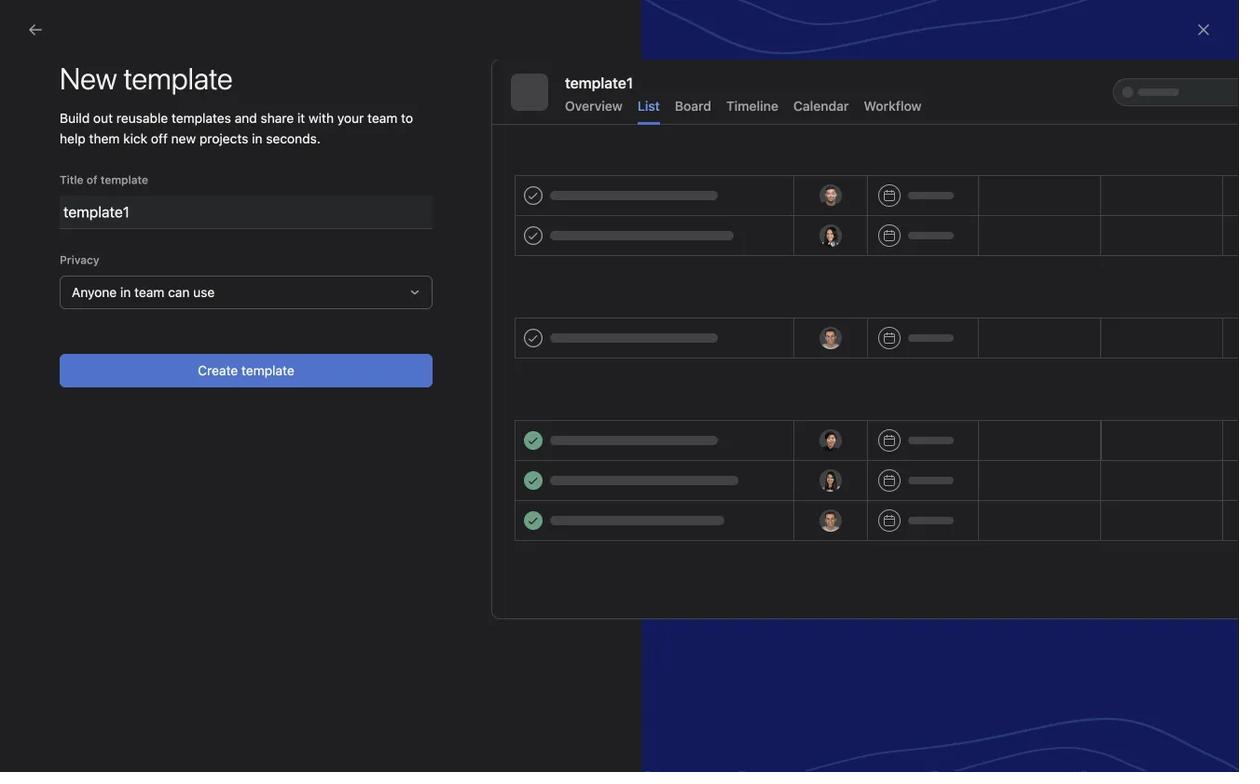 Task type: locate. For each thing, give the bounding box(es) containing it.
no templates found
[[761, 400, 926, 421]]

with
[[309, 110, 334, 126], [115, 129, 155, 155]]

project inside button
[[105, 380, 147, 395]]

free
[[900, 9, 923, 22]]

template inside reset the filters, or create your own project template to get repeatable work done faster.
[[952, 433, 1006, 448]]

0 vertical spatial your
[[337, 110, 364, 126]]

timeline link
[[291, 113, 343, 138]]

0 horizontal spatial in
[[120, 285, 131, 300]]

go back image
[[28, 22, 43, 37]]

0 horizontal spatial reset
[[681, 433, 716, 448]]

create
[[802, 433, 841, 448]]

in inside "build out reusable templates and share it with your team to help them kick off new projects in seconds."
[[252, 131, 262, 146]]

track
[[628, 236, 655, 249]]

dashboard
[[365, 113, 433, 128]]

template down templates
[[177, 129, 261, 155]]

to down share
[[266, 129, 285, 155]]

0 horizontal spatial create
[[62, 380, 102, 395]]

my
[[48, 94, 67, 109], [22, 276, 43, 294], [22, 344, 43, 361], [48, 367, 67, 382]]

templates
[[171, 110, 231, 126]]

first portfolio
[[47, 276, 137, 294]]

2 cell from the left
[[579, 225, 766, 260]]

reset left the
[[681, 433, 716, 448]]

0 vertical spatial with
[[309, 110, 334, 126]]

messages link
[[613, 113, 675, 138]]

cross-functional project plan
[[48, 337, 222, 352]]

home
[[48, 64, 84, 79]]

timeline
[[726, 98, 778, 114], [291, 113, 343, 128]]

my tasks
[[48, 94, 102, 109]]

list up projects
[[246, 113, 268, 128]]

portfolios link
[[11, 233, 213, 263]]

build out reusable templates and share it with your team to help them kick off new projects in seconds.
[[60, 110, 413, 146]]

with inside start with a template to build your project or workflow
[[115, 129, 155, 155]]

dashboard link
[[365, 113, 433, 138]]

reset inside reset the filters, or create your own project template to get repeatable work done faster.
[[681, 433, 716, 448]]

1 vertical spatial in
[[252, 131, 262, 146]]

my first portfolio
[[48, 367, 148, 382]]

0 vertical spatial to
[[401, 110, 413, 126]]

close image
[[1196, 22, 1211, 37]]

2 vertical spatial to
[[736, 451, 748, 467]]

repeatable
[[775, 451, 841, 467]]

create for create template
[[198, 363, 238, 379]]

template inside button
[[199, 279, 246, 292]]

your
[[337, 110, 364, 126], [342, 129, 384, 155], [845, 433, 872, 448]]

close image
[[1196, 22, 1211, 37]]

the
[[720, 433, 740, 448]]

custom templates
[[126, 344, 250, 361]]

1 vertical spatial team
[[134, 285, 164, 300]]

task progress
[[773, 202, 847, 215]]

0 horizontal spatial with
[[115, 129, 155, 155]]

1 horizontal spatial with
[[309, 110, 334, 126]]

insights
[[22, 179, 71, 194]]

reset filters button
[[796, 498, 892, 532]]

funky town button
[[1070, 231, 1165, 254]]

trial
[[926, 9, 946, 22]]

reporting
[[48, 210, 107, 226]]

my inside global element
[[48, 94, 67, 109]]

add to starred image
[[479, 82, 494, 97]]

1 vertical spatial your
[[342, 129, 384, 155]]

use
[[193, 285, 215, 300]]

my inside projects element
[[48, 367, 67, 382]]

what's in my trial? button
[[957, 9, 1071, 35]]

inbox
[[48, 124, 81, 139]]

to inside start with a template to build your project or workflow
[[266, 129, 285, 155]]

2 vertical spatial in
[[120, 285, 131, 300]]

0 vertical spatial in
[[1006, 16, 1015, 29]]

1 cell from the left
[[224, 225, 580, 262]]

seconds.
[[266, 131, 321, 146]]

reset left "filters" in the bottom of the page
[[808, 507, 842, 523]]

your down dashboard
[[342, 129, 384, 155]]

0 horizontal spatial to
[[266, 129, 285, 155]]

1 horizontal spatial create
[[198, 363, 238, 379]]

list box
[[400, 7, 847, 37]]

0%
[[836, 236, 854, 249]]

team
[[367, 110, 398, 126], [134, 285, 164, 300]]

team right timeline link
[[367, 110, 398, 126]]

project down a
[[132, 158, 199, 185]]

create down workspace
[[62, 380, 102, 395]]

to
[[401, 110, 413, 126], [266, 129, 285, 155], [736, 451, 748, 467]]

28
[[884, 22, 898, 35]]

1 horizontal spatial to
[[401, 110, 413, 126]]

create for create project template
[[62, 380, 102, 395]]

project left plan
[[150, 337, 193, 352]]

0 vertical spatial create
[[198, 363, 238, 379]]

with inside "build out reusable templates and share it with your team to help them kick off new projects in seconds."
[[309, 110, 334, 126]]

in right anyone
[[120, 285, 131, 300]]

functional
[[87, 337, 147, 352]]

0 horizontal spatial team
[[134, 285, 164, 300]]

new template
[[172, 279, 246, 292]]

in down and
[[252, 131, 262, 146]]

your inside reset the filters, or create your own project template to get repeatable work done faster.
[[845, 433, 872, 448]]

go back image
[[28, 22, 43, 37]]

with right it at the left of page
[[309, 110, 334, 126]]

your inside start with a template to build your project or workflow
[[342, 129, 384, 155]]

or
[[786, 433, 799, 448]]

1 horizontal spatial reset
[[808, 507, 842, 523]]

build
[[290, 129, 337, 155]]

1 horizontal spatial list
[[638, 98, 660, 114]]

1 vertical spatial reset
[[808, 507, 842, 523]]

reset inside button
[[808, 507, 842, 523]]

filters,
[[743, 433, 783, 448]]

0 vertical spatial team
[[367, 110, 398, 126]]

0 horizontal spatial list
[[246, 113, 268, 128]]

template up "done faster."
[[952, 433, 1006, 448]]

project down the my workspace custom templates
[[105, 380, 147, 395]]

1 horizontal spatial timeline
[[726, 98, 778, 114]]

0 horizontal spatial timeline
[[291, 113, 343, 128]]

row containing status
[[224, 191, 1239, 225]]

in inside dropdown button
[[120, 285, 131, 300]]

add field image
[[1190, 203, 1201, 214]]

cell containing on track
[[579, 225, 766, 260]]

create project template button
[[22, 365, 425, 410]]

my up build
[[48, 94, 67, 109]]

hide sidebar image
[[24, 15, 39, 30]]

cell
[[224, 225, 580, 262], [579, 225, 766, 260]]

timeline right board
[[726, 98, 778, 114]]

progress
[[455, 113, 510, 128]]

team inside dropdown button
[[134, 285, 164, 300]]

list
[[638, 98, 660, 114], [246, 113, 268, 128]]

my up projects dropdown button at the left top of page
[[22, 276, 43, 294]]

your up work
[[845, 433, 872, 448]]

projects
[[199, 131, 248, 146]]

2 vertical spatial your
[[845, 433, 872, 448]]

template
[[177, 129, 261, 155], [101, 173, 148, 186], [199, 279, 246, 292], [241, 363, 294, 379], [151, 380, 204, 395], [952, 433, 1006, 448]]

in left my
[[1006, 16, 1015, 29]]

row
[[224, 191, 1239, 225], [224, 225, 1239, 226], [224, 225, 1239, 262]]

1 horizontal spatial in
[[252, 131, 262, 146]]

start
[[63, 129, 110, 155]]

1 vertical spatial create
[[62, 380, 102, 395]]

my first portfolio
[[22, 276, 137, 294]]

to left progress
[[401, 110, 413, 126]]

2 horizontal spatial in
[[1006, 16, 1015, 29]]

calendar
[[793, 98, 849, 114]]

1 horizontal spatial team
[[367, 110, 398, 126]]

list link
[[246, 113, 268, 138]]

template right new
[[199, 279, 246, 292]]

0 vertical spatial reset
[[681, 433, 716, 448]]

timeline up build
[[291, 113, 343, 128]]

project
[[132, 158, 199, 185], [150, 337, 193, 352], [105, 380, 147, 395], [905, 433, 948, 448]]

project up "done faster."
[[905, 433, 948, 448]]

your left dashboard
[[337, 110, 364, 126]]

template down custom templates
[[151, 380, 204, 395]]

my left first
[[48, 367, 67, 382]]

list left board
[[638, 98, 660, 114]]

template down anyone in team can use dropdown button
[[241, 363, 294, 379]]

can
[[168, 285, 190, 300]]

a
[[160, 129, 172, 155]]

team left can
[[134, 285, 164, 300]]

own
[[876, 433, 901, 448]]

to left get on the right of page
[[736, 451, 748, 467]]

1 vertical spatial with
[[115, 129, 155, 155]]

create down plan
[[198, 363, 238, 379]]

55 minutes ago
[[666, 236, 748, 249]]

in
[[1006, 16, 1015, 29], [252, 131, 262, 146], [120, 285, 131, 300]]

in inside "button"
[[1006, 16, 1015, 29]]

1 row from the top
[[224, 191, 1239, 225]]

my left cross-
[[22, 344, 43, 361]]

1 vertical spatial to
[[266, 129, 285, 155]]

projects
[[22, 305, 73, 321]]

work
[[845, 451, 875, 467]]

2 horizontal spatial to
[[736, 451, 748, 467]]

goals link
[[11, 263, 213, 293]]

or workflow
[[204, 158, 315, 185]]

3 row from the top
[[224, 225, 1239, 262]]

with down reusable
[[115, 129, 155, 155]]

new
[[171, 131, 196, 146]]

insights element
[[0, 170, 224, 296]]

reset
[[681, 433, 716, 448], [808, 507, 842, 523]]



Task type: vqa. For each thing, say whether or not it's contained in the screenshot.
Inbox
yes



Task type: describe. For each thing, give the bounding box(es) containing it.
your inside "build out reusable templates and share it with your team to help them kick off new projects in seconds."
[[337, 110, 364, 126]]

progress
[[800, 202, 847, 215]]

portfolios
[[48, 240, 106, 255]]

out
[[93, 110, 113, 126]]

55
[[666, 236, 680, 249]]

project inside start with a template to build your project or workflow
[[132, 158, 199, 185]]

home link
[[11, 57, 213, 87]]

kick
[[123, 131, 147, 146]]

workflow
[[864, 98, 922, 114]]

funky
[[1096, 236, 1127, 249]]

messages
[[613, 113, 675, 128]]

date
[[959, 202, 983, 215]]

reset for reset the filters, or create your own project template to get repeatable work done faster.
[[681, 433, 716, 448]]

team inside "build out reusable templates and share it with your team to help them kick off new projects in seconds."
[[367, 110, 398, 126]]

what's in my trial?
[[966, 16, 1063, 29]]

reset for reset filters
[[808, 507, 842, 523]]

on track
[[610, 236, 655, 249]]

my tasks link
[[11, 87, 213, 117]]

create project template
[[62, 380, 204, 395]]

in for anyone in team can use
[[120, 285, 131, 300]]

row containing on track
[[224, 225, 1239, 262]]

this is a preview of your project template image
[[492, 60, 1239, 619]]

left
[[929, 22, 946, 35]]

plan
[[196, 337, 222, 352]]

my
[[1018, 16, 1034, 29]]

template right of
[[101, 173, 148, 186]]

Title of template text field
[[60, 196, 433, 229]]

reset filters
[[808, 507, 880, 523]]

templates found
[[790, 400, 926, 421]]

projects element
[[0, 296, 224, 393]]

cross-
[[48, 337, 87, 352]]

reporting link
[[11, 203, 213, 233]]

my for my first portfolio
[[48, 367, 67, 382]]

free trial 28 days left
[[884, 9, 946, 35]]

minutes
[[683, 236, 725, 249]]

my workspace custom templates
[[22, 344, 250, 361]]

anyone in team can use
[[72, 285, 215, 300]]

it
[[297, 110, 305, 126]]

task
[[773, 202, 797, 215]]

project inside reset the filters, or create your own project template to get repeatable work done faster.
[[905, 433, 948, 448]]

to inside "build out reusable templates and share it with your team to help them kick off new projects in seconds."
[[401, 110, 413, 126]]

my for my first portfolio
[[22, 276, 43, 294]]

in for what's in my trial?
[[1006, 16, 1015, 29]]

my first portfolio link
[[11, 360, 213, 390]]

global element
[[0, 46, 224, 158]]

status
[[588, 202, 621, 215]]

no
[[761, 400, 785, 421]]

start with a template to build your project or workflow
[[63, 129, 384, 185]]

filters
[[846, 507, 880, 523]]

build
[[60, 110, 90, 126]]

ago
[[728, 236, 748, 249]]

tasks
[[70, 94, 102, 109]]

get
[[752, 451, 772, 467]]

town
[[1130, 236, 1158, 249]]

my for my tasks
[[48, 94, 67, 109]]

today
[[959, 236, 990, 249]]

reusable
[[116, 110, 168, 126]]

title
[[60, 173, 83, 186]]

cross-functional project plan link
[[11, 330, 222, 360]]

trial?
[[1037, 16, 1063, 29]]

owner
[[1070, 202, 1104, 215]]

to inside reset the filters, or create your own project template to get repeatable work done faster.
[[736, 451, 748, 467]]

funky town
[[1096, 236, 1158, 249]]

template inside start with a template to build your project or workflow
[[177, 129, 261, 155]]

what's
[[966, 16, 1003, 29]]

workload
[[532, 113, 591, 128]]

my for my workspace custom templates
[[22, 344, 43, 361]]

done faster.
[[878, 451, 952, 467]]

portfolio
[[97, 367, 148, 382]]

anyone in team can use button
[[60, 276, 433, 310]]

and
[[235, 110, 257, 126]]

reset the filters, or create your own project template to get repeatable work done faster.
[[681, 433, 1006, 467]]

overview
[[565, 98, 623, 114]]

new template
[[60, 61, 233, 96]]

2 row from the top
[[224, 225, 1239, 226]]

them
[[89, 131, 120, 146]]

new
[[172, 279, 196, 292]]

progress link
[[455, 113, 510, 138]]

off
[[151, 131, 168, 146]]

on
[[610, 236, 625, 249]]

share
[[261, 110, 294, 126]]

of
[[87, 173, 97, 186]]

anyone
[[72, 285, 117, 300]]

first
[[70, 367, 94, 382]]



